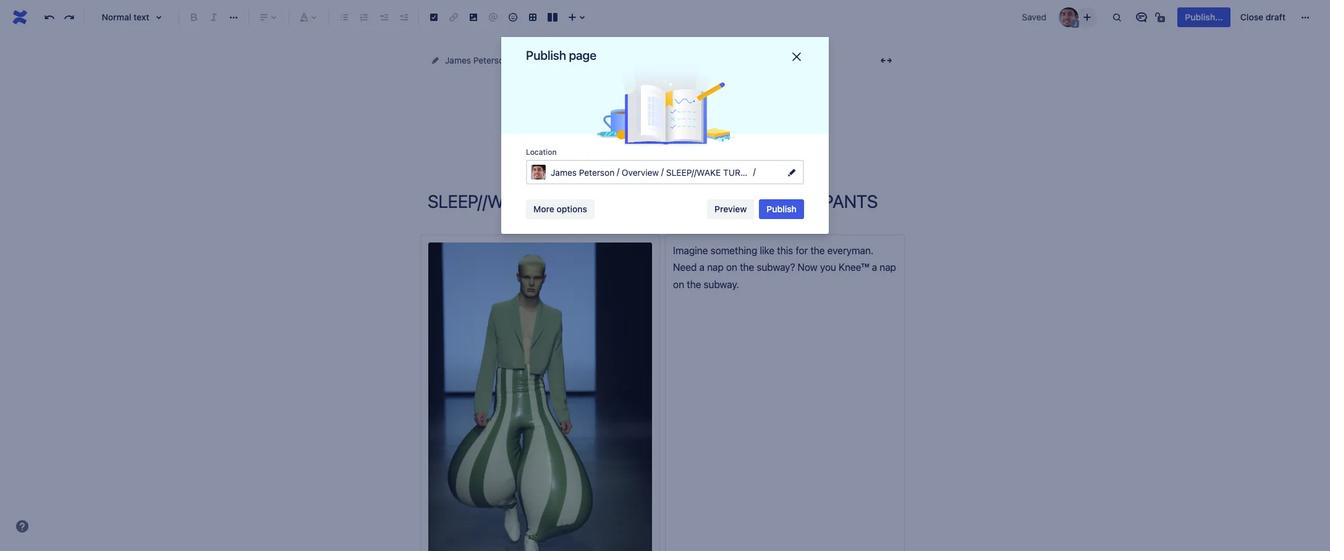 Task type: vqa. For each thing, say whether or not it's contained in the screenshot.
Search field
no



Task type: describe. For each thing, give the bounding box(es) containing it.
more options
[[533, 204, 587, 214]]

sleep//wake turtle neck pillow pullover brainstorm
[[546, 55, 799, 66]]

undo ⌘z image
[[42, 10, 57, 25]]

confluence image
[[10, 7, 30, 27]]

layouts image
[[545, 10, 560, 25]]

neck
[[638, 55, 661, 66]]

0 vertical spatial the
[[811, 245, 825, 257]]

subway?
[[757, 262, 795, 273]]

1 / from the left
[[617, 166, 619, 177]]

preview
[[715, 204, 747, 214]]

indent tab image
[[396, 10, 411, 25]]

confluence image
[[10, 7, 30, 27]]

location
[[526, 148, 557, 157]]

more
[[533, 204, 554, 214]]

2 vertical spatial the
[[687, 279, 701, 290]]

edit page location image
[[784, 165, 799, 180]]

james for james peterson
[[445, 55, 471, 66]]

options
[[557, 204, 587, 214]]

more options button
[[526, 200, 595, 219]]

make page full-width image
[[879, 53, 894, 68]]

pillow
[[663, 55, 695, 66]]

pullover
[[697, 55, 741, 66]]

subway.
[[704, 279, 739, 290]]

publish button
[[759, 200, 804, 219]]

this
[[777, 245, 793, 257]]

publish for publish
[[767, 204, 797, 214]]

overview
[[622, 167, 659, 178]]

close draft button
[[1233, 7, 1293, 27]]

1 vertical spatial on
[[673, 279, 684, 290]]

need
[[673, 262, 697, 273]]

sleep//wake
[[546, 55, 601, 66]]

now
[[798, 262, 818, 273]]

emoji image
[[506, 10, 520, 25]]

3 / from the left
[[751, 166, 758, 177]]

bullet list ⌘⇧8 image
[[337, 10, 352, 25]]

james peterson / overview /
[[551, 166, 666, 178]]

everyman.
[[827, 245, 874, 257]]

Give this page a title text field
[[428, 192, 898, 212]]



Task type: locate. For each thing, give the bounding box(es) containing it.
publish inside publish button
[[767, 204, 797, 214]]

publish down edit page location icon at the right
[[767, 204, 797, 214]]

page
[[569, 48, 596, 62]]

…
[[524, 55, 531, 66]]

2 horizontal spatial /
[[751, 166, 758, 177]]

0 vertical spatial on
[[726, 262, 737, 273]]

close
[[1240, 12, 1264, 22]]

publish
[[526, 48, 566, 62], [767, 204, 797, 214]]

nap
[[707, 262, 724, 273], [880, 262, 896, 273]]

on down something
[[726, 262, 737, 273]]

… button
[[524, 53, 531, 68]]

0 horizontal spatial peterson
[[473, 55, 509, 66]]

1 vertical spatial peterson
[[579, 167, 615, 178]]

james for james peterson / overview /
[[551, 167, 577, 178]]

1 horizontal spatial publish
[[767, 204, 797, 214]]

james down location on the left top of page
[[551, 167, 577, 178]]

0 horizontal spatial /
[[617, 166, 619, 177]]

james peterson
[[445, 55, 509, 66]]

on
[[726, 262, 737, 273], [673, 279, 684, 290]]

add image, video, or file image
[[466, 10, 481, 25]]

table image
[[525, 10, 540, 25]]

/ left 'overview'
[[617, 166, 619, 177]]

peterson for james peterson
[[473, 55, 509, 66]]

the
[[811, 245, 825, 257], [740, 262, 754, 273], [687, 279, 701, 290]]

james peterson image
[[1059, 7, 1079, 27]]

2 a from the left
[[872, 262, 877, 273]]

0 vertical spatial peterson
[[473, 55, 509, 66]]

the down something
[[740, 262, 754, 273]]

imagine something like this for the everyman. need a nap on the subway? now you knee™️ a nap on the subway.
[[673, 245, 899, 290]]

nap up subway.
[[707, 262, 724, 273]]

for
[[796, 245, 808, 257]]

james peterson link
[[445, 53, 509, 68]]

1 vertical spatial james
[[551, 167, 577, 178]]

0 horizontal spatial the
[[687, 279, 701, 290]]

you
[[820, 262, 836, 273]]

something
[[711, 245, 757, 257]]

sleep//wake turtle neck pillow pullover brainstorm link
[[546, 53, 799, 68]]

publish...
[[1185, 12, 1223, 22]]

james right move this page image
[[445, 55, 471, 66]]

preview button
[[707, 200, 754, 219]]

1 horizontal spatial peterson
[[579, 167, 615, 178]]

the right 'for'
[[811, 245, 825, 257]]

publish page
[[526, 48, 596, 62]]

move this page image
[[430, 56, 440, 66]]

imagine
[[673, 245, 708, 257]]

1 horizontal spatial nap
[[880, 262, 896, 273]]

on down "need"
[[673, 279, 684, 290]]

1 vertical spatial publish
[[767, 204, 797, 214]]

turtle
[[603, 55, 635, 66]]

/
[[617, 166, 619, 177], [661, 166, 664, 177], [751, 166, 758, 177]]

0 horizontal spatial publish
[[526, 48, 566, 62]]

2 nap from the left
[[880, 262, 896, 273]]

2 horizontal spatial the
[[811, 245, 825, 257]]

/ left edit page location icon at the right
[[751, 166, 758, 177]]

action item image
[[427, 10, 441, 25]]

link image
[[446, 10, 461, 25]]

brainstorm
[[743, 55, 799, 66]]

peterson inside james peterson / overview /
[[579, 167, 615, 178]]

1 vertical spatial the
[[740, 262, 754, 273]]

close draft
[[1240, 12, 1286, 22]]

1 horizontal spatial the
[[740, 262, 754, 273]]

2 / from the left
[[661, 166, 664, 177]]

1 horizontal spatial /
[[661, 166, 664, 177]]

draft
[[1266, 12, 1286, 22]]

a right knee™️
[[872, 262, 877, 273]]

the down "need"
[[687, 279, 701, 290]]

0 horizontal spatial on
[[673, 279, 684, 290]]

publish... button
[[1178, 7, 1231, 27]]

outdent ⇧tab image
[[376, 10, 391, 25]]

peterson for james peterson / overview /
[[579, 167, 615, 178]]

1 horizontal spatial a
[[872, 262, 877, 273]]

peterson
[[473, 55, 509, 66], [579, 167, 615, 178]]

james
[[445, 55, 471, 66], [551, 167, 577, 178]]

Main content area, start typing to enter text. text field
[[420, 235, 905, 552]]

publish for publish page
[[526, 48, 566, 62]]

close publish modal image
[[789, 49, 804, 64]]

0 vertical spatial publish
[[526, 48, 566, 62]]

bold ⌘b image
[[187, 10, 202, 25]]

knee™️
[[839, 262, 869, 273]]

1 nap from the left
[[707, 262, 724, 273]]

0 vertical spatial james
[[445, 55, 471, 66]]

publish left the page
[[526, 48, 566, 62]]

1 horizontal spatial james
[[551, 167, 577, 178]]

1 a from the left
[[699, 262, 705, 273]]

numbered list ⌘⇧7 image
[[357, 10, 371, 25]]

peterson left 'overview'
[[579, 167, 615, 178]]

redo ⌘⇧z image
[[62, 10, 77, 25]]

1 horizontal spatial on
[[726, 262, 737, 273]]

nap right knee™️
[[880, 262, 896, 273]]

0 horizontal spatial nap
[[707, 262, 724, 273]]

a right "need"
[[699, 262, 705, 273]]

mention image
[[486, 10, 501, 25]]

/ right 'overview'
[[661, 166, 664, 177]]

peterson left …
[[473, 55, 509, 66]]

0 horizontal spatial a
[[699, 262, 705, 273]]

like
[[760, 245, 775, 257]]

a
[[699, 262, 705, 273], [872, 262, 877, 273]]

james inside james peterson / overview /
[[551, 167, 577, 178]]

italic ⌘i image
[[206, 10, 221, 25]]

saved
[[1022, 12, 1047, 22]]

0 horizontal spatial james
[[445, 55, 471, 66]]



